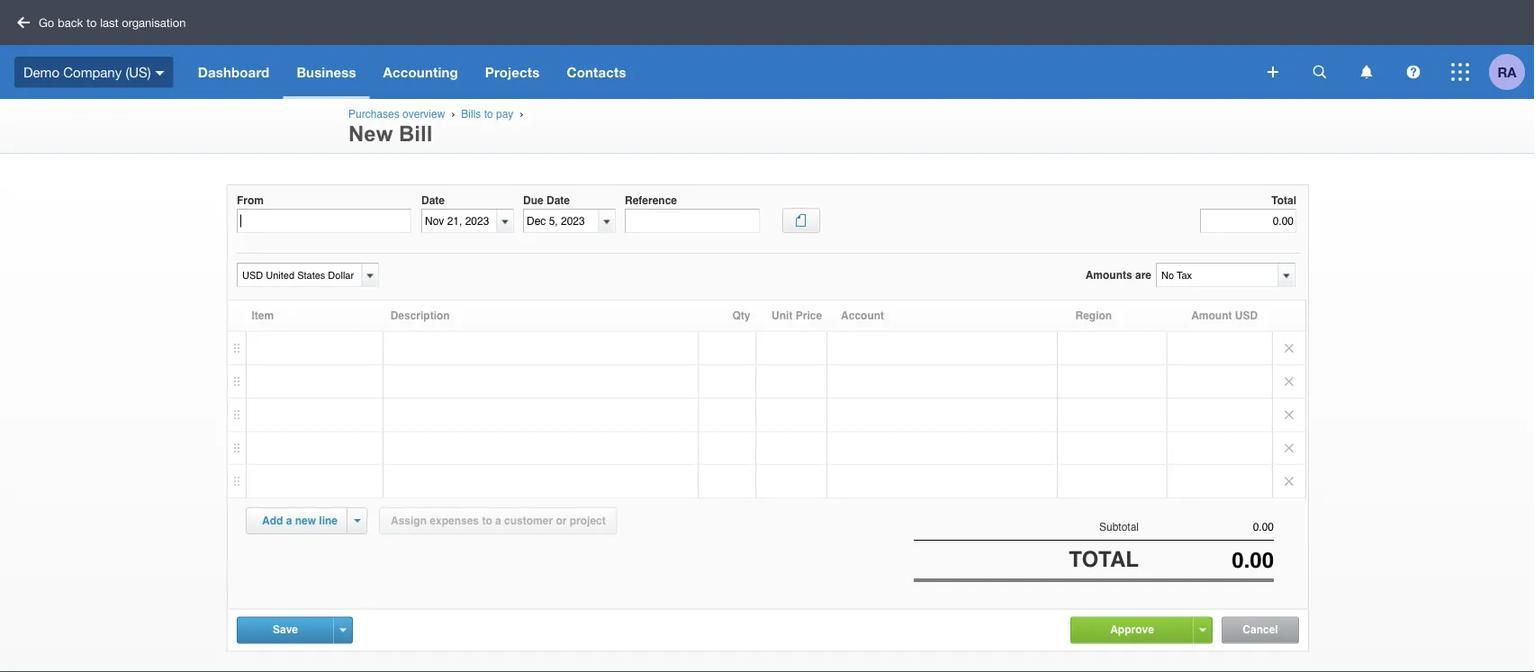 Task type: describe. For each thing, give the bounding box(es) containing it.
organisation
[[122, 15, 186, 29]]

purchases overview › bills to pay › new bill
[[348, 108, 527, 146]]

go
[[39, 15, 54, 29]]

amount usd
[[1191, 310, 1258, 322]]

1 delete line item image from the top
[[1273, 332, 1305, 365]]

more save options... image
[[340, 629, 346, 633]]

Date text field
[[422, 210, 497, 232]]

qty
[[732, 310, 750, 322]]

more add line options... image
[[354, 519, 361, 523]]

2 delete line item image from the top
[[1273, 399, 1305, 431]]

go back to last organisation link
[[11, 8, 197, 37]]

assign expenses to a customer or project link
[[379, 508, 617, 535]]

item
[[252, 310, 274, 322]]

description
[[390, 310, 450, 322]]

usd
[[1235, 310, 1258, 322]]

total
[[1069, 548, 1139, 572]]

back
[[58, 15, 83, 29]]

assign expenses to a customer or project
[[391, 515, 606, 527]]

1 horizontal spatial a
[[495, 515, 501, 527]]

demo
[[23, 64, 59, 80]]

accounting button
[[370, 45, 472, 99]]

are
[[1135, 269, 1152, 281]]

amount
[[1191, 310, 1232, 322]]

add a new line link
[[251, 509, 348, 534]]

from
[[237, 194, 264, 207]]

project
[[570, 515, 606, 527]]

company
[[63, 64, 122, 80]]

to for a
[[482, 515, 492, 527]]

Total text field
[[1200, 209, 1296, 233]]

new
[[295, 515, 316, 528]]

region
[[1075, 310, 1112, 322]]

business button
[[283, 45, 370, 99]]

2 horizontal spatial svg image
[[1407, 65, 1420, 79]]

banner containing dashboard
[[0, 0, 1534, 99]]

demo company (us)
[[23, 64, 151, 80]]

2 › from the left
[[520, 108, 524, 120]]

2 delete line item image from the top
[[1273, 465, 1305, 498]]

projects button
[[472, 45, 553, 99]]

save link
[[238, 618, 333, 642]]

reference
[[625, 194, 677, 207]]

amounts are
[[1085, 269, 1152, 281]]

svg image inside the go back to last organisation link
[[17, 17, 30, 28]]

overview
[[402, 108, 445, 121]]

navigation containing dashboard
[[184, 45, 1255, 99]]

purchases overview link
[[348, 108, 445, 121]]

or
[[556, 515, 567, 527]]



Task type: vqa. For each thing, say whether or not it's contained in the screenshot.
first ›
yes



Task type: locate. For each thing, give the bounding box(es) containing it.
due date
[[523, 194, 570, 207]]

a right the add
[[286, 515, 292, 528]]

1 delete line item image from the top
[[1273, 366, 1305, 398]]

svg image inside demo company (us) popup button
[[155, 71, 164, 75]]

svg image
[[17, 17, 30, 28], [1451, 63, 1469, 81], [1361, 65, 1373, 79], [155, 71, 164, 75]]

demo company (us) button
[[0, 45, 184, 99]]

3 delete line item image from the top
[[1273, 432, 1305, 465]]

1 vertical spatial delete line item image
[[1273, 465, 1305, 498]]

1 horizontal spatial date
[[546, 194, 570, 207]]

cancel button
[[1223, 618, 1298, 643]]

bills to pay link
[[461, 108, 514, 121]]

add a new line
[[262, 515, 338, 528]]

svg image
[[1313, 65, 1327, 79], [1407, 65, 1420, 79], [1268, 67, 1278, 77]]

accounting
[[383, 64, 458, 80]]

contacts
[[567, 64, 626, 80]]

save
[[273, 624, 298, 637]]

to for last
[[86, 15, 97, 29]]

add
[[262, 515, 283, 528]]

subtotal
[[1099, 521, 1139, 533]]

bill
[[399, 122, 432, 146]]

navigation
[[184, 45, 1255, 99]]

None text field
[[237, 209, 411, 233], [1157, 264, 1278, 286], [1139, 521, 1274, 534], [237, 209, 411, 233], [1157, 264, 1278, 286], [1139, 521, 1274, 534]]

account
[[841, 310, 884, 322]]

›
[[451, 108, 455, 120], [520, 108, 524, 120]]

unit
[[772, 310, 793, 322]]

line
[[319, 515, 338, 528]]

assign
[[391, 515, 427, 527]]

bills
[[461, 108, 481, 121]]

dashboard
[[198, 64, 270, 80]]

ra
[[1498, 64, 1517, 80]]

delete line item image
[[1273, 366, 1305, 398], [1273, 399, 1305, 431], [1273, 432, 1305, 465]]

expenses
[[430, 515, 479, 527]]

None text field
[[238, 264, 359, 286], [1139, 548, 1274, 573], [238, 264, 359, 286], [1139, 548, 1274, 573]]

a
[[495, 515, 501, 527], [286, 515, 292, 528]]

1 vertical spatial to
[[484, 108, 493, 121]]

cancel
[[1243, 624, 1278, 637]]

› left bills
[[451, 108, 455, 120]]

date
[[421, 194, 445, 207], [546, 194, 570, 207]]

0 horizontal spatial date
[[421, 194, 445, 207]]

approve link
[[1071, 618, 1193, 642]]

last
[[100, 15, 118, 29]]

2 vertical spatial to
[[482, 515, 492, 527]]

date up 'due date' text field
[[546, 194, 570, 207]]

business
[[297, 64, 356, 80]]

total
[[1271, 194, 1296, 207]]

dashboard link
[[184, 45, 283, 99]]

delete line item image
[[1273, 332, 1305, 365], [1273, 465, 1305, 498]]

approve
[[1110, 624, 1154, 637]]

1 horizontal spatial svg image
[[1313, 65, 1327, 79]]

Reference text field
[[625, 209, 760, 233]]

0 horizontal spatial svg image
[[1268, 67, 1278, 77]]

1 › from the left
[[451, 108, 455, 120]]

banner
[[0, 0, 1534, 99]]

price
[[796, 310, 822, 322]]

1 horizontal spatial ›
[[520, 108, 524, 120]]

2 vertical spatial delete line item image
[[1273, 432, 1305, 465]]

(us)
[[125, 64, 151, 80]]

go back to last organisation
[[39, 15, 186, 29]]

amounts
[[1085, 269, 1132, 281]]

purchases
[[348, 108, 399, 121]]

to right the 'expenses'
[[482, 515, 492, 527]]

0 vertical spatial delete line item image
[[1273, 332, 1305, 365]]

0 vertical spatial delete line item image
[[1273, 366, 1305, 398]]

a left customer
[[495, 515, 501, 527]]

to left last
[[86, 15, 97, 29]]

contacts button
[[553, 45, 640, 99]]

1 date from the left
[[421, 194, 445, 207]]

customer
[[504, 515, 553, 527]]

0 horizontal spatial a
[[286, 515, 292, 528]]

unit price
[[772, 310, 822, 322]]

› right 'pay'
[[520, 108, 524, 120]]

ra button
[[1489, 45, 1534, 99]]

more approve options... image
[[1200, 629, 1206, 633]]

due
[[523, 194, 543, 207]]

Due Date text field
[[524, 210, 599, 232]]

0 vertical spatial to
[[86, 15, 97, 29]]

pay
[[496, 108, 514, 121]]

to inside purchases overview › bills to pay › new bill
[[484, 108, 493, 121]]

2 date from the left
[[546, 194, 570, 207]]

to left 'pay'
[[484, 108, 493, 121]]

0 horizontal spatial ›
[[451, 108, 455, 120]]

date up date text box
[[421, 194, 445, 207]]

new
[[348, 122, 393, 146]]

projects
[[485, 64, 540, 80]]

1 vertical spatial delete line item image
[[1273, 399, 1305, 431]]

to
[[86, 15, 97, 29], [484, 108, 493, 121], [482, 515, 492, 527]]



